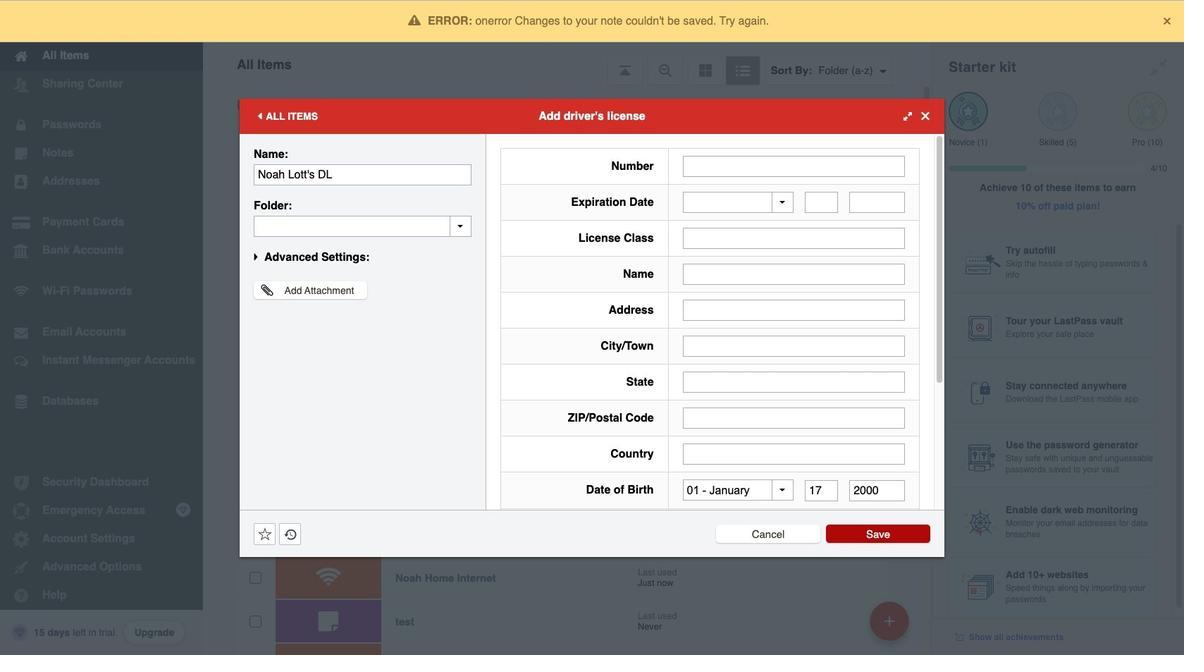 Task type: vqa. For each thing, say whether or not it's contained in the screenshot.
New item element
no



Task type: locate. For each thing, give the bounding box(es) containing it.
Search search field
[[340, 6, 903, 37]]

new item navigation
[[865, 597, 918, 655]]

None text field
[[254, 164, 472, 185], [805, 192, 839, 213], [850, 192, 905, 213], [683, 228, 905, 249], [683, 264, 905, 285], [683, 300, 905, 321], [683, 444, 905, 465], [254, 164, 472, 185], [805, 192, 839, 213], [850, 192, 905, 213], [683, 228, 905, 249], [683, 264, 905, 285], [683, 300, 905, 321], [683, 444, 905, 465]]

search my vault text field
[[340, 6, 903, 37]]

main navigation navigation
[[0, 0, 203, 655]]

vault options navigation
[[203, 42, 932, 85]]

None text field
[[683, 155, 905, 177], [254, 215, 472, 237], [683, 336, 905, 357], [683, 372, 905, 393], [683, 408, 905, 429], [805, 480, 839, 501], [850, 480, 905, 501], [683, 155, 905, 177], [254, 215, 472, 237], [683, 336, 905, 357], [683, 372, 905, 393], [683, 408, 905, 429], [805, 480, 839, 501], [850, 480, 905, 501]]

dialog
[[240, 98, 945, 655]]

alert
[[0, 0, 1185, 42]]



Task type: describe. For each thing, give the bounding box(es) containing it.
new item image
[[885, 616, 895, 626]]



